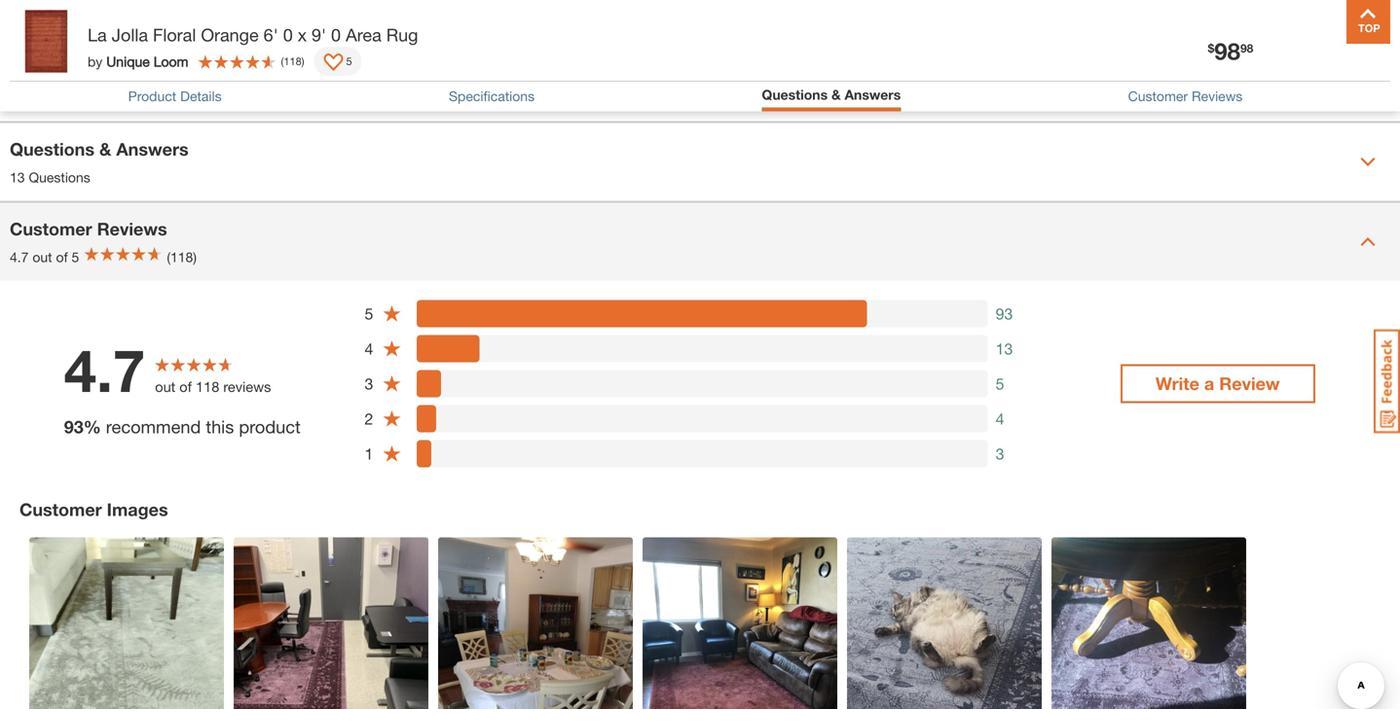 Task type: locate. For each thing, give the bounding box(es) containing it.
1 vertical spatial 4.7
[[64, 336, 145, 405]]

warranty
[[114, 13, 169, 29], [470, 13, 525, 29]]

4.7
[[10, 249, 29, 265], [64, 336, 145, 405]]

1 horizontal spatial 118
[[284, 55, 302, 68]]

0 horizontal spatial product
[[175, 83, 223, 99]]

0
[[283, 24, 293, 45], [331, 24, 341, 45]]

write a review
[[1156, 373, 1280, 394]]

1 horizontal spatial 0
[[331, 24, 341, 45]]

product
[[175, 83, 223, 99], [239, 417, 301, 438]]

city
[[160, 37, 187, 56]]

6'
[[264, 24, 278, 45]]

1 horizontal spatial 13
[[996, 340, 1013, 358]]

1 star icon image from the top
[[382, 304, 402, 323]]

5 inside dropdown button
[[346, 55, 352, 68]]

118 left reviews
[[196, 379, 219, 395]]

& inside questions & answers 13 questions
[[99, 139, 111, 160]]

the home depot logo image
[[16, 16, 78, 78]]

questions for questions & answers
[[762, 87, 828, 103]]

rug
[[386, 24, 418, 45]]

daly city 10pm
[[125, 37, 237, 56]]

customer
[[1128, 88, 1188, 104], [10, 218, 92, 239], [19, 499, 102, 520]]

93 for 93 % recommend this product
[[64, 417, 84, 438]]

we
[[77, 83, 95, 99]]

answers inside questions & answers 13 questions
[[116, 139, 189, 160]]

customer reviews up 4.7 out of 5
[[10, 218, 167, 239]]

limited
[[370, 13, 415, 29]]

1 vertical spatial 4
[[996, 410, 1005, 428]]

5 star icon image from the top
[[382, 445, 402, 464]]

0 vertical spatial 13
[[10, 169, 25, 185]]

of
[[56, 249, 68, 265], [179, 379, 192, 395]]

1 vertical spatial &
[[99, 139, 111, 160]]

reviews down the $ 98 98
[[1192, 88, 1243, 104]]

1 vertical spatial reviews
[[97, 218, 167, 239]]

13
[[10, 169, 25, 185], [996, 340, 1013, 358]]

product image image
[[15, 10, 78, 73]]

answers for questions & answers 13 questions
[[116, 139, 189, 160]]

1 vertical spatial customer
[[10, 218, 92, 239]]

0 vertical spatial out
[[32, 249, 52, 265]]

98
[[1215, 37, 1241, 65], [1241, 41, 1254, 55]]

118
[[284, 55, 302, 68], [196, 379, 219, 395]]

0 horizontal spatial answers
[[116, 139, 189, 160]]

reviews up (118)
[[97, 218, 167, 239]]

write
[[1156, 373, 1200, 394]]

4.7 for 4.7 out of 5
[[10, 249, 29, 265]]

118 down x
[[284, 55, 302, 68]]

daly
[[125, 37, 155, 56]]

customer reviews
[[1128, 88, 1243, 104], [10, 218, 167, 239]]

lifetime
[[418, 13, 467, 29]]

0 vertical spatial 118
[[284, 55, 302, 68]]

4
[[365, 340, 373, 358], [996, 410, 1005, 428]]

0 horizontal spatial warranty
[[114, 13, 169, 29]]

1 vertical spatial 13
[[996, 340, 1013, 358]]

0 horizontal spatial out
[[32, 249, 52, 265]]

1 horizontal spatial warranty
[[470, 13, 525, 29]]

customer reviews button
[[1128, 88, 1243, 104], [1128, 88, 1243, 104]]

write a review button
[[1121, 365, 1315, 403]]

0 horizontal spatial 13
[[10, 169, 25, 185]]

94015 button
[[283, 37, 351, 56]]

1 vertical spatial product
[[239, 417, 301, 438]]

product details button
[[128, 88, 222, 104], [128, 88, 222, 104]]

0 vertical spatial answers
[[845, 87, 901, 103]]

0 horizontal spatial 0
[[283, 24, 293, 45]]

0 vertical spatial 93
[[996, 305, 1013, 323]]

details
[[180, 88, 222, 104]]

0 horizontal spatial reviews
[[97, 218, 167, 239]]

out
[[32, 249, 52, 265], [155, 379, 176, 395]]

questions & answers button
[[762, 87, 901, 107], [762, 87, 901, 103]]

1 vertical spatial 93
[[64, 417, 84, 438]]

1 vertical spatial caret image
[[1361, 234, 1376, 250]]

1 horizontal spatial 93
[[996, 305, 1013, 323]]

2 caret image from the top
[[1361, 234, 1376, 250]]

la
[[88, 24, 107, 45]]

1 vertical spatial customer reviews
[[10, 218, 167, 239]]

1 horizontal spatial 4.7
[[64, 336, 145, 405]]

caret image for questions & answers
[[1361, 154, 1376, 170]]

3 star icon image from the top
[[382, 374, 402, 394]]

reviews
[[1192, 88, 1243, 104], [97, 218, 167, 239]]

product down reviews
[[239, 417, 301, 438]]

our
[[152, 83, 171, 99]]

1 vertical spatial out
[[155, 379, 176, 395]]

0 vertical spatial &
[[832, 87, 841, 103]]

2 warranty from the left
[[470, 13, 525, 29]]

$ 98 98
[[1208, 37, 1254, 65]]

0 vertical spatial customer
[[1128, 88, 1188, 104]]

0 vertical spatial 3
[[365, 375, 373, 393]]

0 vertical spatial reviews
[[1192, 88, 1243, 104]]

&
[[832, 87, 841, 103], [99, 139, 111, 160]]

1 caret image from the top
[[1361, 154, 1376, 170]]

98 inside the $ 98 98
[[1241, 41, 1254, 55]]

(
[[281, 55, 284, 68]]

star icon image
[[382, 304, 402, 323], [382, 339, 402, 358], [382, 374, 402, 394], [382, 410, 402, 429], [382, 445, 402, 464]]

warranty right lifetime
[[470, 13, 525, 29]]

0 vertical spatial customer reviews
[[1128, 88, 1243, 104]]

manufacturer warranty
[[29, 13, 169, 29]]

this
[[206, 417, 234, 438]]

questions
[[762, 87, 828, 103], [10, 139, 94, 160], [29, 169, 90, 185]]

customer reviews down $
[[1128, 88, 1243, 104]]

by unique loom
[[88, 53, 188, 69]]

93 % recommend this product
[[64, 417, 301, 438]]

product right our
[[175, 83, 223, 99]]

0 vertical spatial of
[[56, 249, 68, 265]]

x
[[298, 24, 307, 45]]

out of 118 reviews
[[155, 379, 271, 395]]

( 118 )
[[281, 55, 304, 68]]

& for questions & answers 13 questions
[[99, 139, 111, 160]]

1 horizontal spatial of
[[179, 379, 192, 395]]

4 star icon image from the top
[[382, 410, 402, 429]]

0 horizontal spatial &
[[99, 139, 111, 160]]

jolla
[[112, 24, 148, 45]]

1 horizontal spatial answers
[[845, 87, 901, 103]]

caret image
[[1361, 154, 1376, 170], [1361, 234, 1376, 250]]

answers
[[845, 87, 901, 103], [116, 139, 189, 160]]

0 horizontal spatial 4
[[365, 340, 373, 358]]

1 horizontal spatial &
[[832, 87, 841, 103]]

1 vertical spatial questions
[[10, 139, 94, 160]]

0 horizontal spatial customer reviews
[[10, 218, 167, 239]]

1 horizontal spatial product
[[239, 417, 301, 438]]

0 horizontal spatial 3
[[365, 375, 373, 393]]

customer images
[[19, 499, 168, 520]]

specifications button
[[449, 88, 535, 104], [449, 88, 535, 104]]

1 horizontal spatial 3
[[996, 445, 1005, 463]]

orange
[[201, 24, 259, 45]]

93
[[996, 305, 1013, 323], [64, 417, 84, 438]]

5
[[346, 55, 352, 68], [72, 249, 79, 265], [365, 305, 373, 323], [996, 375, 1005, 393]]

0 right the 9'
[[331, 24, 341, 45]]

0 left x
[[283, 24, 293, 45]]

1 vertical spatial 118
[[196, 379, 219, 395]]

0 vertical spatial 4.7
[[10, 249, 29, 265]]

%
[[84, 417, 101, 438]]

can
[[51, 83, 73, 99]]

1 vertical spatial 3
[[996, 445, 1005, 463]]

0 vertical spatial caret image
[[1361, 154, 1376, 170]]

2 star icon image from the top
[[382, 339, 402, 358]]

0 horizontal spatial 93
[[64, 417, 84, 438]]

0 horizontal spatial 4.7
[[10, 249, 29, 265]]

0 vertical spatial questions
[[762, 87, 828, 103]]

warranty up 'daly' in the top of the page
[[114, 13, 169, 29]]

1 vertical spatial answers
[[116, 139, 189, 160]]

3
[[365, 375, 373, 393], [996, 445, 1005, 463]]

star icon image for 2
[[382, 410, 402, 429]]



Task type: describe. For each thing, give the bounding box(es) containing it.
feedback link image
[[1374, 329, 1400, 434]]

star icon image for 3
[[382, 374, 402, 394]]

specifications
[[449, 88, 535, 104]]

4.7 out of 5
[[10, 249, 79, 265]]

9'
[[312, 24, 326, 45]]

$
[[1208, 41, 1215, 55]]

limited lifetime warranty
[[370, 13, 525, 29]]

93 for 93
[[996, 305, 1013, 323]]

8 link
[[1330, 19, 1377, 70]]

star icon image for 5
[[382, 304, 402, 323]]

0 horizontal spatial 118
[[196, 379, 219, 395]]

1 warranty from the left
[[114, 13, 169, 29]]

provide
[[307, 83, 353, 99]]

reviews
[[223, 379, 271, 395]]

0 vertical spatial 4
[[365, 340, 373, 358]]

product details
[[128, 88, 222, 104]]

10pm
[[195, 37, 237, 56]]

feedback.
[[357, 83, 417, 99]]

caret image for customer reviews
[[1361, 234, 1376, 250]]

1 horizontal spatial 4
[[996, 410, 1005, 428]]

1 0 from the left
[[283, 24, 293, 45]]

questions for questions & answers 13 questions
[[10, 139, 94, 160]]

how can we improve our product information? provide feedback. link
[[19, 83, 417, 99]]

floral
[[153, 24, 196, 45]]

(118)
[[167, 249, 197, 265]]

1 horizontal spatial out
[[155, 379, 176, 395]]

1 horizontal spatial reviews
[[1192, 88, 1243, 104]]

1 horizontal spatial customer reviews
[[1128, 88, 1243, 104]]

2 vertical spatial questions
[[29, 169, 90, 185]]

1
[[365, 445, 373, 463]]

star icon image for 1
[[382, 445, 402, 464]]

2 0 from the left
[[331, 24, 341, 45]]

2 vertical spatial customer
[[19, 499, 102, 520]]

4.7 for 4.7
[[64, 336, 145, 405]]

questions & answers 13 questions
[[10, 139, 189, 185]]

manufacturer
[[29, 13, 110, 29]]

unique
[[106, 53, 150, 69]]

0 horizontal spatial of
[[56, 249, 68, 265]]

1 vertical spatial of
[[179, 379, 192, 395]]

improve
[[99, 83, 148, 99]]

area
[[346, 24, 382, 45]]

top button
[[1347, 0, 1391, 44]]

star icon image for 4
[[382, 339, 402, 358]]

13 inside questions & answers 13 questions
[[10, 169, 25, 185]]

a
[[1205, 373, 1215, 394]]

information?
[[227, 83, 303, 99]]

by
[[88, 53, 103, 69]]

94015
[[307, 37, 350, 56]]

questions & answers
[[762, 87, 901, 103]]

& for questions & answers
[[832, 87, 841, 103]]

0 vertical spatial product
[[175, 83, 223, 99]]

display image
[[324, 54, 343, 73]]

)
[[302, 55, 304, 68]]

how
[[19, 83, 47, 99]]

la jolla floral orange 6' 0 x 9' 0 area rug
[[88, 24, 418, 45]]

5 button
[[314, 47, 362, 76]]

product
[[128, 88, 176, 104]]

recommend
[[106, 417, 201, 438]]

images
[[107, 499, 168, 520]]

2
[[365, 410, 373, 428]]

What can we help you find today? search field
[[387, 26, 919, 67]]

answers for questions & answers
[[845, 87, 901, 103]]

8
[[1358, 21, 1365, 35]]

loom
[[154, 53, 188, 69]]

review
[[1220, 373, 1280, 394]]

how can we improve our product information? provide feedback.
[[19, 83, 417, 99]]



Task type: vqa. For each thing, say whether or not it's contained in the screenshot.
City
yes



